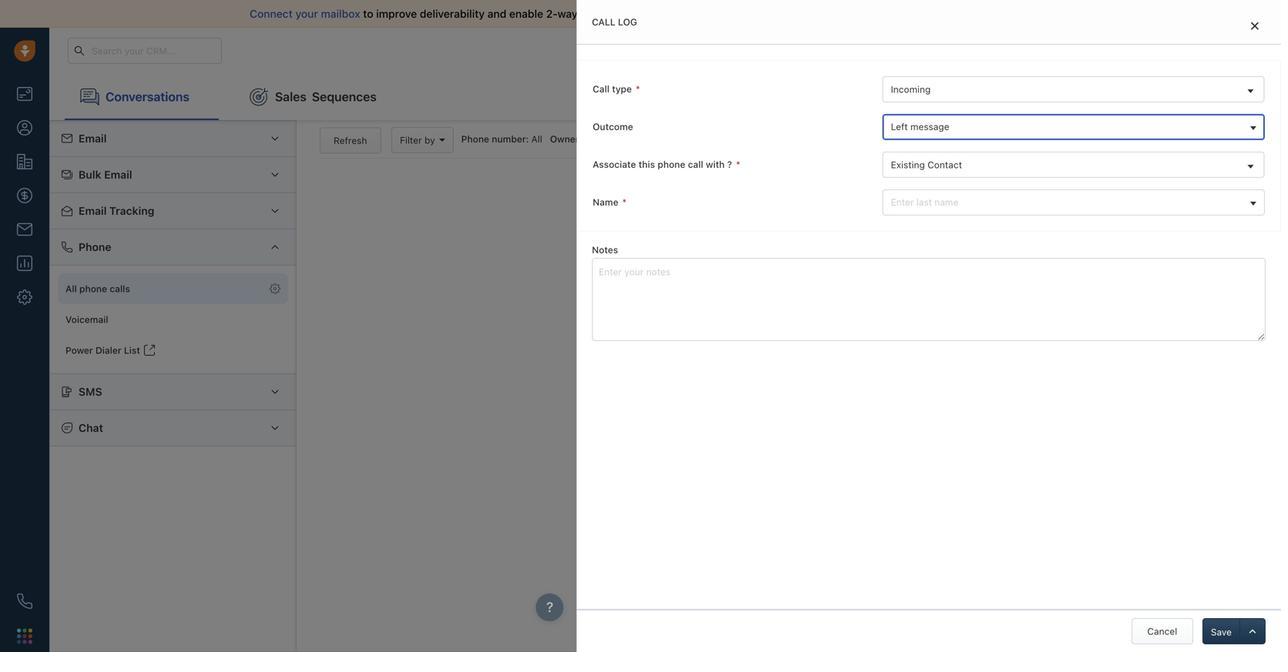Task type: vqa. For each thing, say whether or not it's contained in the screenshot.
first timeout,
no



Task type: describe. For each thing, give the bounding box(es) containing it.
improve
[[376, 7, 417, 20]]

last
[[917, 197, 933, 208]]

your
[[296, 7, 318, 20]]

mailbox
[[321, 7, 360, 20]]

voicemail link
[[58, 304, 288, 335]]

of
[[607, 7, 618, 20]]

by
[[425, 135, 435, 146]]

deliverability
[[420, 7, 485, 20]]

cancel button
[[1132, 619, 1194, 645]]

way
[[558, 7, 578, 20]]

owner
[[550, 134, 579, 145]]

enter last name
[[891, 197, 959, 208]]

conversations.
[[650, 7, 725, 20]]

freshworks switcher image
[[17, 629, 32, 645]]

conversations
[[106, 89, 189, 104]]

phone for phone
[[79, 241, 111, 254]]

enter
[[891, 197, 914, 208]]

plans
[[1035, 45, 1059, 56]]

call log
[[592, 17, 638, 27]]

filter by button
[[392, 127, 454, 153]]

call
[[688, 159, 704, 170]]

phone number : all owner :
[[461, 134, 585, 145]]

to
[[363, 7, 374, 20]]

sales
[[275, 89, 307, 104]]

call for call log
[[592, 17, 616, 27]]

phone for phone number : all owner :
[[461, 134, 490, 145]]

incoming
[[891, 84, 931, 95]]

sequences
[[312, 89, 377, 104]]

phone element
[[9, 587, 40, 617]]

?
[[728, 159, 732, 170]]

incoming link
[[884, 77, 1264, 102]]

conversations link
[[65, 74, 219, 120]]

left message button
[[883, 114, 1266, 140]]

explore
[[999, 45, 1032, 56]]

dialog containing call log
[[577, 0, 1282, 653]]

this
[[639, 159, 655, 170]]

left message
[[891, 121, 950, 132]]

explore plans link
[[991, 41, 1067, 60]]

list
[[124, 345, 140, 356]]

connect your mailbox link
[[250, 7, 363, 20]]

power
[[66, 345, 93, 356]]

refresh
[[334, 135, 367, 146]]

save
[[1211, 627, 1232, 638]]

cancel
[[1148, 627, 1178, 637]]

power dialer list link
[[58, 335, 288, 366]]

call type
[[593, 84, 632, 94]]

email
[[621, 7, 648, 20]]



Task type: locate. For each thing, give the bounding box(es) containing it.
1 vertical spatial call
[[593, 84, 610, 94]]

power dialer list
[[66, 345, 140, 356]]

1 horizontal spatial phone
[[461, 134, 490, 145]]

tab list
[[49, 74, 1282, 120]]

filter by
[[400, 135, 435, 146]]

1 vertical spatial phone
[[79, 241, 111, 254]]

1 horizontal spatial :
[[579, 134, 582, 145]]

refresh button
[[320, 128, 381, 154]]

phone
[[461, 134, 490, 145], [79, 241, 111, 254]]

filter
[[400, 135, 422, 146]]

Search your CRM... text field
[[68, 38, 222, 64]]

call
[[592, 17, 616, 27], [593, 84, 610, 94]]

notes
[[592, 245, 618, 255]]

call for call type
[[593, 84, 610, 94]]

sales sequences link
[[234, 74, 392, 120]]

existing
[[891, 160, 925, 170]]

associate this phone call with ?
[[593, 159, 732, 170]]

: right all
[[579, 134, 582, 145]]

0 horizontal spatial phone
[[79, 241, 111, 254]]

close image
[[1252, 22, 1259, 30]]

explore plans
[[999, 45, 1059, 56]]

sync
[[581, 7, 605, 20]]

contact
[[928, 160, 963, 170]]

1 : from the left
[[526, 134, 529, 145]]

outcome
[[593, 121, 634, 132]]

left
[[891, 121, 908, 132]]

and
[[488, 7, 507, 20]]

name
[[935, 197, 959, 208]]

with
[[706, 159, 725, 170]]

all
[[532, 134, 543, 145]]

phone image
[[17, 594, 32, 610]]

tab list containing conversations
[[49, 74, 1282, 120]]

:
[[526, 134, 529, 145], [579, 134, 582, 145]]

voicemail
[[66, 314, 108, 325]]

2-
[[546, 7, 558, 20]]

existing contact
[[891, 160, 963, 170]]

connect
[[250, 7, 293, 20]]

sales sequences
[[275, 89, 377, 104]]

type
[[612, 84, 632, 94]]

2 : from the left
[[579, 134, 582, 145]]

log
[[618, 17, 638, 27]]

message
[[911, 121, 950, 132]]

0 horizontal spatial :
[[526, 134, 529, 145]]

phone up "voicemail"
[[79, 241, 111, 254]]

name
[[593, 197, 619, 208]]

connect your mailbox to improve deliverability and enable 2-way sync of email conversations.
[[250, 7, 725, 20]]

dialer
[[96, 345, 121, 356]]

0 vertical spatial call
[[592, 17, 616, 27]]

: left all
[[526, 134, 529, 145]]

call left log
[[592, 17, 616, 27]]

call left type
[[593, 84, 610, 94]]

existing contact link
[[884, 153, 1264, 177]]

associate
[[593, 159, 636, 170]]

enable
[[510, 7, 544, 20]]

save button
[[1203, 619, 1240, 645]]

enter last name button
[[883, 190, 1266, 216]]

phone
[[658, 159, 686, 170]]

phone left number
[[461, 134, 490, 145]]

dialog
[[577, 0, 1282, 653]]

0 vertical spatial phone
[[461, 134, 490, 145]]

Enter your notes text field
[[592, 258, 1266, 342]]

number
[[492, 134, 526, 145]]



